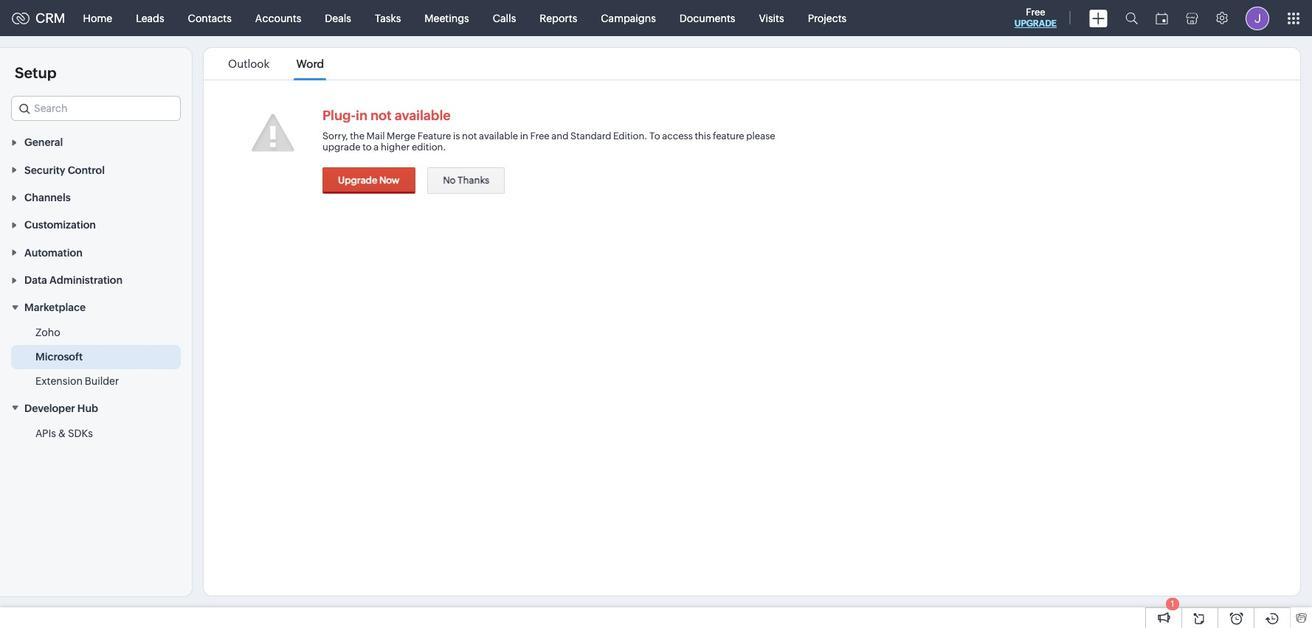 Task type: vqa. For each thing, say whether or not it's contained in the screenshot.
Automation dropdown button in the top of the page
yes



Task type: describe. For each thing, give the bounding box(es) containing it.
security control button
[[0, 156, 192, 184]]

1
[[1171, 600, 1174, 609]]

visits
[[759, 12, 784, 24]]

is
[[453, 131, 460, 142]]

calls
[[493, 12, 516, 24]]

documents link
[[668, 0, 747, 36]]

apis & sdks link
[[35, 426, 93, 441]]

data
[[24, 275, 47, 286]]

hub
[[77, 403, 98, 415]]

crm link
[[12, 10, 65, 26]]

higher
[[381, 142, 410, 153]]

to
[[363, 142, 372, 153]]

free inside plug-in not available sorry, the mail merge feature is not available in free and standard edition. to access this feature please upgrade to a higher edition.
[[530, 131, 550, 142]]

tasks
[[375, 12, 401, 24]]

deals link
[[313, 0, 363, 36]]

plug-
[[322, 108, 356, 123]]

sorry,
[[322, 131, 348, 142]]

upgrade
[[322, 142, 361, 153]]

and
[[551, 131, 569, 142]]

marketplace
[[24, 302, 86, 314]]

&
[[58, 428, 66, 440]]

this
[[695, 131, 711, 142]]

documents
[[680, 12, 735, 24]]

plug-in not available sorry, the mail merge feature is not available in free and standard edition. to access this feature please upgrade to a higher edition.
[[322, 108, 775, 153]]

deals
[[325, 12, 351, 24]]

edition.
[[412, 142, 446, 153]]

projects link
[[796, 0, 858, 36]]

feature
[[418, 131, 451, 142]]

outlook
[[228, 58, 270, 70]]

security control
[[24, 164, 105, 176]]

projects
[[808, 12, 847, 24]]

setup
[[15, 64, 56, 81]]

contacts link
[[176, 0, 243, 36]]

outlook link
[[226, 58, 272, 70]]

automation button
[[0, 239, 192, 266]]

campaigns link
[[589, 0, 668, 36]]

word
[[296, 58, 324, 70]]

list containing outlook
[[215, 48, 337, 80]]

meetings link
[[413, 0, 481, 36]]

standard
[[570, 131, 611, 142]]

profile image
[[1246, 6, 1269, 30]]

free upgrade
[[1015, 7, 1057, 29]]

reports
[[540, 12, 577, 24]]

automation
[[24, 247, 82, 259]]

calendar image
[[1156, 12, 1168, 24]]

accounts
[[255, 12, 301, 24]]

the
[[350, 131, 365, 142]]

apis & sdks
[[35, 428, 93, 440]]

general button
[[0, 128, 192, 156]]

customization
[[24, 219, 96, 231]]

zoho
[[35, 327, 60, 339]]

meetings
[[425, 12, 469, 24]]

microsoft
[[35, 352, 83, 363]]

apis
[[35, 428, 56, 440]]

reports link
[[528, 0, 589, 36]]



Task type: locate. For each thing, give the bounding box(es) containing it.
0 horizontal spatial in
[[356, 108, 368, 123]]

control
[[68, 164, 105, 176]]

0 horizontal spatial available
[[395, 108, 451, 123]]

not right is
[[462, 131, 477, 142]]

general
[[24, 137, 63, 149]]

1 vertical spatial available
[[479, 131, 518, 142]]

upgrade
[[1015, 18, 1057, 29]]

leads link
[[124, 0, 176, 36]]

data administration
[[24, 275, 123, 286]]

crm
[[35, 10, 65, 26]]

extension
[[35, 376, 83, 388]]

zoho link
[[35, 326, 60, 341]]

feature
[[713, 131, 744, 142]]

logo image
[[12, 12, 30, 24]]

word link
[[294, 58, 326, 70]]

builder
[[85, 376, 119, 388]]

None field
[[11, 96, 181, 121]]

security
[[24, 164, 65, 176]]

microsoft link
[[35, 350, 83, 365]]

1 horizontal spatial available
[[479, 131, 518, 142]]

developer hub button
[[0, 394, 192, 422]]

access
[[662, 131, 693, 142]]

visits link
[[747, 0, 796, 36]]

developer
[[24, 403, 75, 415]]

developer hub
[[24, 403, 98, 415]]

mail
[[366, 131, 385, 142]]

extension builder
[[35, 376, 119, 388]]

1 horizontal spatial in
[[520, 131, 528, 142]]

to
[[649, 131, 660, 142]]

data administration button
[[0, 266, 192, 294]]

accounts link
[[243, 0, 313, 36]]

not
[[370, 108, 392, 123], [462, 131, 477, 142]]

0 vertical spatial not
[[370, 108, 392, 123]]

0 vertical spatial in
[[356, 108, 368, 123]]

Search text field
[[12, 97, 180, 120]]

free inside the free upgrade
[[1026, 7, 1045, 18]]

search image
[[1125, 12, 1138, 24]]

customization button
[[0, 211, 192, 239]]

available right is
[[479, 131, 518, 142]]

1 horizontal spatial free
[[1026, 7, 1045, 18]]

channels button
[[0, 184, 192, 211]]

1 vertical spatial free
[[530, 131, 550, 142]]

list
[[215, 48, 337, 80]]

0 horizontal spatial not
[[370, 108, 392, 123]]

tasks link
[[363, 0, 413, 36]]

available up feature
[[395, 108, 451, 123]]

0 vertical spatial available
[[395, 108, 451, 123]]

leads
[[136, 12, 164, 24]]

marketplace region
[[0, 321, 192, 394]]

contacts
[[188, 12, 232, 24]]

free
[[1026, 7, 1045, 18], [530, 131, 550, 142]]

free up upgrade
[[1026, 7, 1045, 18]]

available
[[395, 108, 451, 123], [479, 131, 518, 142]]

create menu image
[[1089, 9, 1108, 27]]

in up 'the'
[[356, 108, 368, 123]]

channels
[[24, 192, 71, 204]]

please
[[746, 131, 775, 142]]

0 vertical spatial free
[[1026, 7, 1045, 18]]

sdks
[[68, 428, 93, 440]]

merge
[[387, 131, 416, 142]]

1 horizontal spatial not
[[462, 131, 477, 142]]

None button
[[322, 168, 415, 194], [427, 168, 505, 194], [322, 168, 415, 194], [427, 168, 505, 194]]

not up mail
[[370, 108, 392, 123]]

edition.
[[613, 131, 647, 142]]

marketplace button
[[0, 294, 192, 321]]

administration
[[49, 275, 123, 286]]

in left and
[[520, 131, 528, 142]]

profile element
[[1237, 0, 1278, 36]]

free left and
[[530, 131, 550, 142]]

create menu element
[[1080, 0, 1117, 36]]

a
[[374, 142, 379, 153]]

1 vertical spatial in
[[520, 131, 528, 142]]

0 horizontal spatial free
[[530, 131, 550, 142]]

1 vertical spatial not
[[462, 131, 477, 142]]

search element
[[1117, 0, 1147, 36]]

home
[[83, 12, 112, 24]]

campaigns
[[601, 12, 656, 24]]

home link
[[71, 0, 124, 36]]

in
[[356, 108, 368, 123], [520, 131, 528, 142]]

calls link
[[481, 0, 528, 36]]



